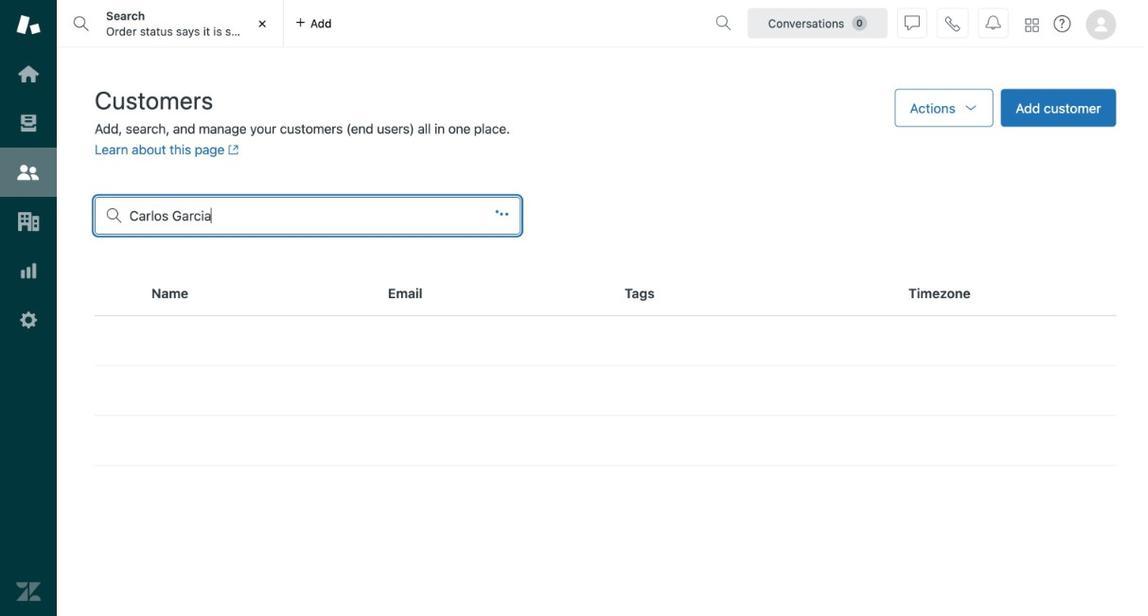 Task type: locate. For each thing, give the bounding box(es) containing it.
tab
[[57, 0, 306, 47]]

close image
[[253, 14, 272, 33]]

views image
[[16, 111, 41, 135]]

get help image
[[1054, 15, 1071, 32]]

notifications image
[[986, 16, 1001, 31]]

tabs tab list
[[57, 0, 708, 47]]

customers image
[[16, 160, 41, 185]]

zendesk image
[[16, 580, 41, 604]]



Task type: describe. For each thing, give the bounding box(es) containing it.
(opens in a new tab) image
[[225, 144, 239, 156]]

zendesk products image
[[1026, 18, 1039, 32]]

Search customers field
[[129, 207, 488, 224]]

admin image
[[16, 308, 41, 332]]

reporting image
[[16, 258, 41, 283]]

get started image
[[16, 62, 41, 86]]

zendesk support image
[[16, 12, 41, 37]]

main element
[[0, 0, 57, 616]]

organizations image
[[16, 209, 41, 234]]

button displays agent's chat status as invisible. image
[[905, 16, 920, 31]]



Task type: vqa. For each thing, say whether or not it's contained in the screenshot.
Close icon
yes



